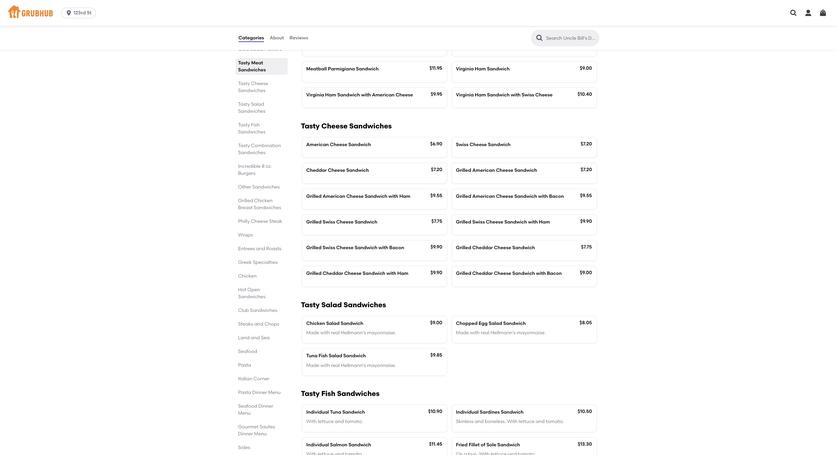 Task type: locate. For each thing, give the bounding box(es) containing it.
1 meatball from the top
[[306, 40, 327, 46]]

0 horizontal spatial with
[[306, 420, 317, 425]]

1 horizontal spatial tasty salad sandwiches
[[301, 301, 386, 309]]

0 vertical spatial tuna
[[306, 354, 318, 359]]

bacon
[[549, 194, 564, 199], [389, 245, 404, 251], [547, 271, 562, 277]]

1 vertical spatial bacon
[[389, 245, 404, 251]]

1 horizontal spatial tomato.
[[546, 420, 564, 425]]

1 $9.55 from the left
[[431, 193, 442, 199]]

1 vertical spatial tasty salad sandwiches
[[301, 301, 386, 309]]

1 vertical spatial meatball
[[306, 66, 327, 72]]

made with real hellmann's mayonnaise. down chicken salad sandwich
[[306, 331, 396, 336]]

real down the egg at the right bottom of page
[[481, 331, 490, 336]]

real for salad
[[331, 331, 340, 336]]

with
[[306, 420, 317, 425], [507, 420, 518, 425]]

$11.35
[[579, 40, 592, 45]]

swiss for grilled swiss cheese sandwich
[[323, 220, 335, 225]]

virginia for virginia ham sandwich with swiss cheese
[[456, 92, 474, 98]]

specialties
[[253, 260, 278, 266]]

individual
[[306, 410, 329, 416], [456, 410, 479, 416], [306, 443, 329, 448]]

about button
[[269, 26, 284, 50]]

2 vertical spatial bacon
[[547, 271, 562, 277]]

1 horizontal spatial lettuce
[[519, 420, 535, 425]]

1 vertical spatial dinner
[[258, 404, 273, 410]]

$7.20
[[581, 141, 592, 147], [431, 167, 442, 173], [581, 167, 592, 173]]

dinner down corner
[[252, 390, 267, 396]]

made with real hellmann's mayonnaise.
[[306, 331, 396, 336], [456, 331, 546, 336], [306, 363, 396, 369]]

dinner for seafood
[[258, 404, 273, 410]]

incredible 8 oz. burgers
[[238, 164, 272, 176]]

hellmann's down chicken salad sandwich
[[341, 331, 366, 336]]

2 meatball from the top
[[306, 66, 327, 72]]

menu down the sautes
[[254, 432, 267, 438]]

1 vertical spatial $9.90
[[431, 245, 442, 250]]

svg image
[[790, 9, 798, 17], [66, 10, 72, 16]]

1 svg image from the left
[[805, 9, 813, 17]]

grilled swiss cheese sandwich
[[306, 220, 377, 225]]

mayonnaise.
[[367, 331, 396, 336], [517, 331, 546, 336], [367, 363, 396, 369]]

seafood inside seafood dinner menu
[[238, 404, 257, 410]]

0 horizontal spatial tomato.
[[345, 420, 363, 425]]

made with real hellmann's mayonnaise. for fish
[[306, 363, 396, 369]]

made with real hellmann's mayonnaise. down chopped egg salad sandwich
[[456, 331, 546, 336]]

pasta
[[238, 363, 251, 369], [238, 390, 251, 396]]

0 vertical spatial bacon
[[549, 194, 564, 199]]

2 vertical spatial menu
[[254, 432, 267, 438]]

tasty cheese sandwiches up american cheese sandwich
[[301, 122, 392, 130]]

american
[[372, 92, 395, 98], [306, 142, 329, 148], [472, 168, 495, 174], [323, 194, 345, 199], [472, 194, 495, 199]]

menu
[[268, 390, 281, 396], [238, 411, 251, 417], [254, 432, 267, 438]]

0 vertical spatial tasty fish sandwiches
[[238, 122, 265, 135]]

bacon for grilled cheddar cheese sandwich with bacon
[[547, 271, 562, 277]]

italian corner
[[238, 377, 269, 382]]

virginia for virginia ham sandwich
[[456, 66, 474, 72]]

fried
[[456, 443, 468, 448]]

dinner
[[252, 390, 267, 396], [258, 404, 273, 410], [238, 432, 253, 438]]

2 seafood from the top
[[238, 404, 257, 410]]

tasty
[[238, 60, 250, 66], [238, 81, 250, 87], [238, 102, 250, 107], [301, 122, 320, 130], [238, 122, 250, 128], [238, 143, 250, 149], [301, 301, 320, 309], [301, 390, 320, 398]]

1 horizontal spatial menu
[[254, 432, 267, 438]]

dinner inside seafood dinner menu
[[258, 404, 273, 410]]

real
[[331, 331, 340, 336], [481, 331, 490, 336], [331, 363, 340, 369]]

2 horizontal spatial menu
[[268, 390, 281, 396]]

1 vertical spatial fish
[[319, 354, 328, 359]]

sautes
[[260, 425, 275, 431]]

meatball for meatball parmigiana sandwich
[[306, 66, 327, 72]]

0 horizontal spatial $7.75
[[432, 219, 442, 225]]

1 horizontal spatial svg image
[[819, 9, 827, 17]]

1 horizontal spatial $7.75
[[581, 245, 592, 250]]

grilled for grilled american cheese sandwich
[[456, 168, 471, 174]]

0 horizontal spatial lettuce
[[318, 420, 334, 425]]

incredible
[[238, 164, 261, 169]]

tasty salad sandwiches
[[238, 102, 265, 114], [301, 301, 386, 309]]

0 horizontal spatial tasty fish sandwiches
[[238, 122, 265, 135]]

individual up with lettuce and tomato.
[[306, 410, 329, 416]]

real down chicken salad sandwich
[[331, 331, 340, 336]]

2 vertical spatial $9.90
[[431, 271, 442, 276]]

virginia ham sandwich with swiss cheese
[[456, 92, 553, 98]]

1 vertical spatial $9.00
[[580, 271, 592, 276]]

svg image
[[805, 9, 813, 17], [819, 9, 827, 17]]

made for tuna
[[306, 363, 319, 369]]

1 vertical spatial tasty fish sandwiches
[[301, 390, 380, 398]]

0 horizontal spatial svg image
[[66, 10, 72, 16]]

1 vertical spatial menu
[[238, 411, 251, 417]]

meat
[[251, 60, 263, 66]]

land
[[238, 336, 250, 341]]

pasta for pasta dinner menu
[[238, 390, 251, 396]]

sandwich
[[328, 40, 351, 46], [356, 66, 379, 72], [487, 66, 510, 72], [337, 92, 360, 98], [487, 92, 510, 98], [348, 142, 371, 148], [488, 142, 511, 148], [346, 168, 369, 174], [515, 168, 537, 174], [365, 194, 387, 199], [515, 194, 537, 199], [355, 220, 377, 225], [505, 220, 527, 225], [355, 245, 377, 251], [513, 245, 535, 251], [363, 271, 385, 277], [513, 271, 535, 277], [341, 321, 363, 327], [503, 321, 526, 327], [343, 354, 366, 359], [342, 410, 365, 416], [501, 410, 524, 416], [349, 443, 371, 448], [498, 443, 520, 448]]

swiss for grilled swiss cheese sandwich with bacon
[[323, 245, 335, 251]]

search icon image
[[536, 34, 544, 42]]

1 vertical spatial seafood
[[238, 404, 257, 410]]

2 vertical spatial dinner
[[238, 432, 253, 438]]

0 vertical spatial $9.90
[[580, 219, 592, 225]]

other sandwiches
[[238, 185, 280, 190]]

dinner down pasta dinner menu
[[258, 404, 273, 410]]

chicken salad sandwich
[[306, 321, 363, 327]]

grilled for grilled cheddar cheese sandwich
[[456, 245, 471, 251]]

steak
[[269, 219, 282, 225]]

sea
[[261, 336, 270, 341]]

$9.00
[[580, 66, 592, 71], [580, 271, 592, 276], [430, 320, 442, 326]]

virginia for virginia ham sandwich with american cheese
[[306, 92, 324, 98]]

$7.20 for grilled american cheese sandwich
[[581, 167, 592, 173]]

greek specialties
[[238, 260, 278, 266]]

2 vertical spatial chicken
[[306, 321, 325, 327]]

grilled for grilled american cheese sandwich with ham
[[306, 194, 322, 199]]

0 horizontal spatial menu
[[238, 411, 251, 417]]

made with real hellmann's mayonnaise. for salad
[[306, 331, 396, 336]]

$7.75 for grilled swiss cheese sandwich
[[432, 219, 442, 225]]

with right boneless.
[[507, 420, 518, 425]]

hellmann's down tuna fish salad sandwich
[[341, 363, 366, 369]]

real down tuna fish salad sandwich
[[331, 363, 340, 369]]

0 vertical spatial $7.75
[[432, 219, 442, 225]]

1 vertical spatial $7.75
[[581, 245, 592, 250]]

tuna
[[306, 354, 318, 359], [330, 410, 341, 416]]

tasty fish sandwiches
[[238, 122, 265, 135], [301, 390, 380, 398]]

0 horizontal spatial tasty salad sandwiches
[[238, 102, 265, 114]]

menu for pasta dinner menu
[[268, 390, 281, 396]]

2 $9.55 from the left
[[580, 193, 592, 199]]

0 vertical spatial dinner
[[252, 390, 267, 396]]

$9.90 for grilled cheddar cheese sandwich with ham
[[431, 271, 442, 276]]

hellmann's for tuna fish salad sandwich
[[341, 363, 366, 369]]

$10.90
[[428, 409, 442, 415]]

with down individual tuna sandwich
[[306, 420, 317, 425]]

hellmann's down chopped egg salad sandwich
[[491, 331, 516, 336]]

made with real hellmann's mayonnaise. down tuna fish salad sandwich
[[306, 363, 396, 369]]

main navigation navigation
[[0, 0, 837, 26]]

0 horizontal spatial svg image
[[805, 9, 813, 17]]

club
[[238, 308, 249, 314]]

1 horizontal spatial tasty cheese sandwiches
[[301, 122, 392, 130]]

grilled for grilled cheddar cheese sandwich with ham
[[306, 271, 322, 277]]

meatball
[[306, 40, 327, 46], [306, 66, 327, 72]]

made with real hellmann's mayonnaise. for egg
[[456, 331, 546, 336]]

lettuce down individual tuna sandwich
[[318, 420, 334, 425]]

dinner down gourmet
[[238, 432, 253, 438]]

other
[[238, 185, 251, 190]]

menu down corner
[[268, 390, 281, 396]]

1 lettuce from the left
[[318, 420, 334, 425]]

1 horizontal spatial tuna
[[330, 410, 341, 416]]

0 vertical spatial meatball
[[306, 40, 327, 46]]

entrees and roasts
[[238, 246, 281, 252]]

0 vertical spatial chicken
[[254, 198, 273, 204]]

0 vertical spatial $9.00
[[580, 66, 592, 71]]

chicken inside 'grilled chicken breast sandwiches'
[[254, 198, 273, 204]]

gourmet sautes dinner menu
[[238, 425, 275, 438]]

1 horizontal spatial with
[[507, 420, 518, 425]]

dinner for pasta
[[252, 390, 267, 396]]

$6.90
[[430, 141, 442, 147]]

chops
[[264, 322, 279, 328]]

pasta up the italian
[[238, 363, 251, 369]]

pasta dinner menu
[[238, 390, 281, 396]]

menu for seafood dinner menu
[[238, 411, 251, 417]]

greek
[[238, 260, 252, 266]]

1 vertical spatial chicken
[[238, 274, 257, 279]]

0 vertical spatial seafood
[[238, 349, 257, 355]]

pasta down the italian
[[238, 390, 251, 396]]

steaks and chops
[[238, 322, 279, 328]]

individual tuna sandwich
[[306, 410, 365, 416]]

breast
[[238, 205, 253, 211]]

seafood dinner menu
[[238, 404, 273, 417]]

chicken for chicken
[[238, 274, 257, 279]]

tasty cheese sandwiches
[[238, 81, 268, 94], [301, 122, 392, 130]]

0 horizontal spatial $9.55
[[431, 193, 442, 199]]

real for fish
[[331, 363, 340, 369]]

1 vertical spatial pasta
[[238, 390, 251, 396]]

123rd st
[[74, 10, 92, 16]]

open
[[247, 287, 260, 293]]

club sandwiches
[[238, 308, 277, 314]]

dinner inside gourmet sautes dinner menu
[[238, 432, 253, 438]]

lettuce right boneless.
[[519, 420, 535, 425]]

$11.95
[[430, 66, 442, 71]]

meatball inside button
[[306, 40, 327, 46]]

tasty cheese sandwiches down tasty meat sandwiches
[[238, 81, 268, 94]]

1 seafood from the top
[[238, 349, 257, 355]]

1 tomato. from the left
[[345, 420, 363, 425]]

0 horizontal spatial tuna
[[306, 354, 318, 359]]

menu inside seafood dinner menu
[[238, 411, 251, 417]]

swiss cheese sandwich
[[456, 142, 511, 148]]

seafood down land
[[238, 349, 257, 355]]

seafood down pasta dinner menu
[[238, 404, 257, 410]]

tasty fish sandwiches up tasty combination sandwiches
[[238, 122, 265, 135]]

lettuce
[[318, 420, 334, 425], [519, 420, 535, 425]]

$7.75
[[432, 219, 442, 225], [581, 245, 592, 250]]

2 vertical spatial fish
[[321, 390, 335, 398]]

and for land
[[251, 336, 260, 341]]

tasty fish sandwiches up individual tuna sandwich
[[301, 390, 380, 398]]

with
[[361, 92, 371, 98], [511, 92, 521, 98], [389, 194, 398, 199], [538, 194, 548, 199], [528, 220, 538, 225], [379, 245, 388, 251], [387, 271, 396, 277], [536, 271, 546, 277], [320, 331, 330, 336], [470, 331, 480, 336], [320, 363, 330, 369]]

0 vertical spatial pasta
[[238, 363, 251, 369]]

fish
[[251, 122, 260, 128], [319, 354, 328, 359], [321, 390, 335, 398]]

with lettuce and tomato.
[[306, 420, 363, 425]]

combination
[[251, 143, 281, 149]]

0 vertical spatial tasty cheese sandwiches
[[238, 81, 268, 94]]

123rd st button
[[61, 8, 99, 18]]

sandwiches
[[238, 67, 266, 73], [238, 88, 265, 94], [238, 109, 265, 114], [349, 122, 392, 130], [238, 129, 265, 135], [238, 150, 265, 156], [252, 185, 280, 190], [254, 205, 281, 211], [238, 294, 265, 300], [344, 301, 386, 309], [250, 308, 277, 314], [337, 390, 380, 398]]

tasty combination sandwiches
[[238, 143, 281, 156]]

menu up gourmet
[[238, 411, 251, 417]]

0 horizontal spatial tasty cheese sandwiches
[[238, 81, 268, 94]]

2 pasta from the top
[[238, 390, 251, 396]]

svg image inside 123rd st button
[[66, 10, 72, 16]]

st
[[87, 10, 92, 16]]

grilled for grilled swiss cheese sandwich with bacon
[[306, 245, 322, 251]]

reviews button
[[289, 26, 309, 50]]

2 with from the left
[[507, 420, 518, 425]]

grilled for grilled swiss cheese sandwich
[[306, 220, 322, 225]]

1 pasta from the top
[[238, 363, 251, 369]]

steaks
[[238, 322, 253, 328]]

and for steaks
[[254, 322, 263, 328]]

$8.05
[[580, 320, 592, 326]]

mayonnaise. for chicken salad sandwich
[[367, 331, 396, 336]]

made down chicken salad sandwich
[[306, 331, 319, 336]]

and for skinless
[[475, 420, 484, 425]]

1 horizontal spatial tasty fish sandwiches
[[301, 390, 380, 398]]

grilled american cheese sandwich with ham
[[306, 194, 411, 199]]

made down chopped at the right bottom
[[456, 331, 469, 336]]

1 horizontal spatial $9.55
[[580, 193, 592, 199]]

individual up skinless
[[456, 410, 479, 416]]

made down tuna fish salad sandwich
[[306, 363, 319, 369]]

grilled
[[456, 168, 471, 174], [306, 194, 322, 199], [456, 194, 471, 199], [238, 198, 253, 204], [306, 220, 322, 225], [456, 220, 471, 225], [306, 245, 322, 251], [456, 245, 471, 251], [306, 271, 322, 277], [456, 271, 471, 277]]

0 vertical spatial menu
[[268, 390, 281, 396]]

entrees
[[238, 246, 255, 252]]



Task type: describe. For each thing, give the bounding box(es) containing it.
1 vertical spatial tasty cheese sandwiches
[[301, 122, 392, 130]]

real for egg
[[481, 331, 490, 336]]

$7.75 for grilled cheddar cheese sandwich
[[581, 245, 592, 250]]

swiss for grilled swiss cheese sandwich with ham
[[472, 220, 485, 225]]

hot
[[238, 287, 246, 293]]

american cheese sandwich
[[306, 142, 371, 148]]

sides
[[238, 446, 250, 451]]

salmon
[[330, 443, 347, 448]]

skinless and boneless. with lettuce and tomato.
[[456, 420, 564, 425]]

individual for skinless
[[456, 410, 479, 416]]

cold salad platters
[[238, 46, 282, 52]]

about
[[270, 35, 284, 41]]

Search Uncle Bill's Diner search field
[[546, 35, 597, 41]]

0 vertical spatial fish
[[251, 122, 260, 128]]

reviews
[[290, 35, 308, 41]]

meatball sandwich
[[306, 40, 351, 46]]

grilled cheddar cheese sandwich with bacon
[[456, 271, 562, 277]]

cheese inside tasty cheese sandwiches
[[251, 81, 268, 87]]

$13.30
[[578, 442, 592, 448]]

$7.20 for swiss cheese sandwich
[[581, 141, 592, 147]]

chopped egg salad sandwich
[[456, 321, 526, 327]]

pasta for pasta
[[238, 363, 251, 369]]

$11.35 button
[[452, 36, 596, 56]]

fillet
[[469, 443, 480, 448]]

grilled chicken breast sandwiches
[[238, 198, 281, 211]]

fried fillet of sole sandwich
[[456, 443, 520, 448]]

grilled swiss cheese sandwich with bacon
[[306, 245, 404, 251]]

hellmann's for chicken salad sandwich
[[341, 331, 366, 336]]

grilled american cheese sandwich
[[456, 168, 537, 174]]

$9.55 for grilled american cheese sandwich with bacon
[[580, 193, 592, 199]]

oz.
[[266, 164, 272, 169]]

wraps
[[238, 233, 253, 238]]

cheddar for grilled cheddar cheese sandwich
[[472, 245, 493, 251]]

1 horizontal spatial svg image
[[790, 9, 798, 17]]

mayonnaise. for tuna fish salad sandwich
[[367, 363, 396, 369]]

$9.85
[[430, 353, 442, 359]]

virginia ham sandwich
[[456, 66, 510, 72]]

sandwich inside meatball sandwich button
[[328, 40, 351, 46]]

gourmet
[[238, 425, 259, 431]]

grilled cheddar cheese sandwich with ham
[[306, 271, 408, 277]]

1 with from the left
[[306, 420, 317, 425]]

2 lettuce from the left
[[519, 420, 535, 425]]

mayonnaise. for chopped egg salad sandwich
[[517, 331, 546, 336]]

sandwiches inside tasty combination sandwiches
[[238, 150, 265, 156]]

$9.90 for grilled swiss cheese sandwich with ham
[[580, 219, 592, 225]]

cold
[[238, 46, 249, 52]]

2 tomato. from the left
[[546, 420, 564, 425]]

sandwiches inside tasty cheese sandwiches
[[238, 88, 265, 94]]

$9.00 for grilled cheddar cheese sandwich with bacon
[[580, 271, 592, 276]]

menu inside gourmet sautes dinner menu
[[254, 432, 267, 438]]

individual sardines sandwich
[[456, 410, 524, 416]]

tasty inside tasty meat sandwiches
[[238, 60, 250, 66]]

sardines
[[480, 410, 500, 416]]

chopped
[[456, 321, 478, 327]]

philly
[[238, 219, 250, 225]]

$9.90 for grilled swiss cheese sandwich with bacon
[[431, 245, 442, 250]]

2 svg image from the left
[[819, 9, 827, 17]]

grilled american cheese sandwich with bacon
[[456, 194, 564, 199]]

$9.95
[[431, 91, 442, 97]]

grilled inside 'grilled chicken breast sandwiches'
[[238, 198, 253, 204]]

individual for with
[[306, 410, 329, 416]]

cheddar cheese sandwich
[[306, 168, 369, 174]]

skinless
[[456, 420, 474, 425]]

sandwiches inside 'grilled chicken breast sandwiches'
[[254, 205, 281, 211]]

and for entrees
[[256, 246, 265, 252]]

meatball parmigiana sandwich
[[306, 66, 379, 72]]

bacon for grilled swiss cheese sandwich with bacon
[[389, 245, 404, 251]]

italian
[[238, 377, 252, 382]]

tasty inside tasty combination sandwiches
[[238, 143, 250, 149]]

roasts
[[266, 246, 281, 252]]

boneless.
[[485, 420, 506, 425]]

platters
[[264, 46, 282, 52]]

grilled swiss cheese sandwich with ham
[[456, 220, 550, 225]]

$10.50
[[578, 409, 592, 415]]

made for chicken
[[306, 331, 319, 336]]

parmigiana
[[328, 66, 355, 72]]

american for grilled american cheese sandwich with bacon
[[472, 194, 495, 199]]

$9.55 for grilled american cheese sandwich with ham
[[431, 193, 442, 199]]

land and sea
[[238, 336, 270, 341]]

1 vertical spatial tuna
[[330, 410, 341, 416]]

2 vertical spatial $9.00
[[430, 320, 442, 326]]

seafood for seafood
[[238, 349, 257, 355]]

bacon for grilled american cheese sandwich with bacon
[[549, 194, 564, 199]]

individual salmon sandwich
[[306, 443, 371, 448]]

american for grilled american cheese sandwich with ham
[[323, 194, 345, 199]]

virginia ham sandwich with american cheese
[[306, 92, 413, 98]]

cheddar for grilled cheddar cheese sandwich with bacon
[[472, 271, 493, 277]]

categories button
[[238, 26, 264, 50]]

$10.40
[[578, 91, 592, 97]]

egg
[[479, 321, 488, 327]]

philly cheese steak
[[238, 219, 282, 225]]

seafood for seafood dinner menu
[[238, 404, 257, 410]]

burgers
[[238, 171, 255, 176]]

tuna fish salad sandwich
[[306, 354, 366, 359]]

made for chopped
[[456, 331, 469, 336]]

grilled for grilled cheddar cheese sandwich with bacon
[[456, 271, 471, 277]]

meatball sandwich button
[[302, 36, 447, 56]]

grilled for grilled swiss cheese sandwich with ham
[[456, 220, 471, 225]]

hellmann's for chopped egg salad sandwich
[[491, 331, 516, 336]]

meatball for meatball sandwich
[[306, 40, 327, 46]]

corner
[[254, 377, 269, 382]]

grilled for grilled american cheese sandwich with bacon
[[456, 194, 471, 199]]

tasty meat sandwiches
[[238, 60, 266, 73]]

of
[[481, 443, 486, 448]]

categories
[[238, 35, 264, 41]]

0 vertical spatial tasty salad sandwiches
[[238, 102, 265, 114]]

cheddar for grilled cheddar cheese sandwich with ham
[[323, 271, 343, 277]]

123rd
[[74, 10, 86, 16]]

8
[[262, 164, 265, 169]]

sole
[[487, 443, 496, 448]]

$7.20 for cheddar cheese sandwich
[[431, 167, 442, 173]]

grilled cheddar cheese sandwich
[[456, 245, 535, 251]]

chicken for chicken salad sandwich
[[306, 321, 325, 327]]

individual left salmon
[[306, 443, 329, 448]]

$9.00 for virginia ham sandwich
[[580, 66, 592, 71]]

american for grilled american cheese sandwich
[[472, 168, 495, 174]]



Task type: vqa. For each thing, say whether or not it's contained in the screenshot.
first Meatball
yes



